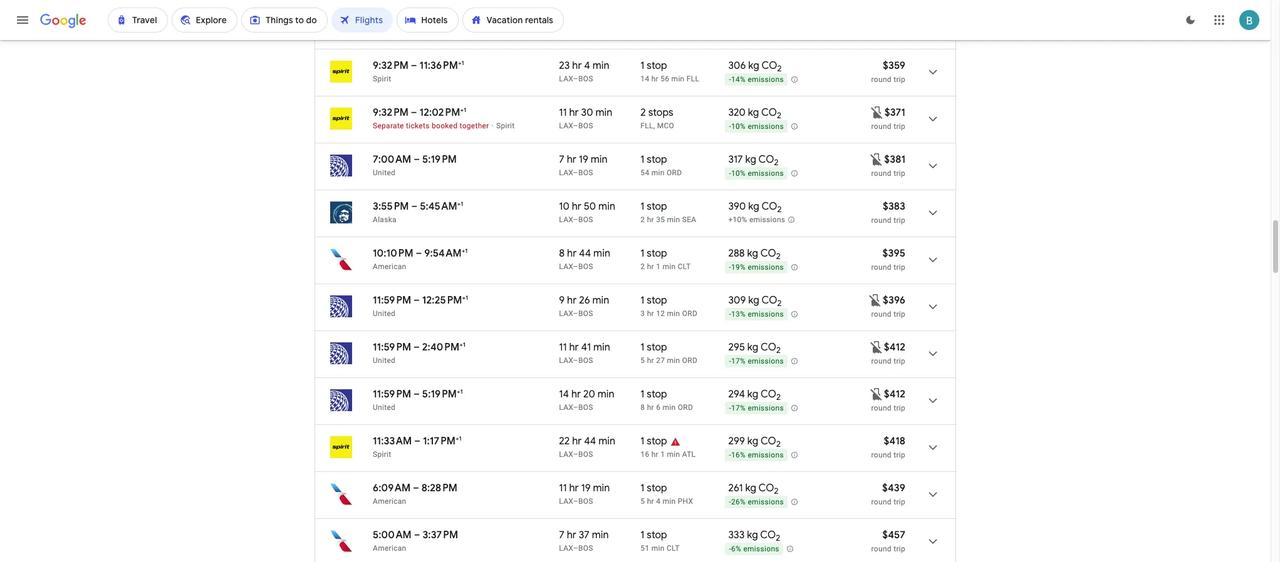 Task type: vqa. For each thing, say whether or not it's contained in the screenshot.


Task type: describe. For each thing, give the bounding box(es) containing it.
flight details. leaves los angeles international airport at 11:59 pm on thursday, november 23 and arrives at boston logan international airport at 2:40 pm on friday, november 24. image
[[918, 339, 948, 369]]

flight details. leaves los angeles international airport at 9:32 pm on thursday, november 23 and arrives at boston logan international airport at 11:36 pm on friday, november 24. image
[[918, 57, 948, 87]]

total duration 7 hr 37 min. element
[[559, 529, 641, 544]]

spirit for 1:17 pm
[[373, 450, 391, 459]]

2 for 390
[[777, 204, 782, 215]]

8 trip from the top
[[894, 404, 905, 413]]

5:00 am – 3:37 pm american
[[373, 529, 458, 553]]

stop for 1 stop 5 hr 4 min phx
[[647, 482, 667, 495]]

11 for 11 hr 19 min
[[559, 482, 567, 495]]

united inside the 7:00 am – 5:19 pm united
[[373, 169, 395, 177]]

layover (1 of 1) is a 3 hr 12 min layover at o'hare international airport in chicago. element
[[641, 309, 722, 319]]

departure time: 11:59 pm. text field for 2:40 pm
[[373, 341, 411, 354]]

– inside 7 hr 37 min lax – bos
[[573, 544, 578, 553]]

min inside 10 hr 50 min lax – bos
[[598, 200, 615, 213]]

8:28 pm
[[422, 482, 457, 495]]

Arrival time: 5:19 PM on  Friday, November 24. text field
[[422, 388, 463, 401]]

Arrival time: 11:36 PM on  Friday, November 24. text field
[[419, 59, 464, 72]]

united for 5:19 pm
[[373, 404, 395, 412]]

Arrival time: 12:25 PM on  Friday, November 24. text field
[[422, 294, 468, 307]]

– inside the '6:09 am – 8:28 pm american'
[[413, 482, 419, 495]]

hr inside 10 hr 50 min lax – bos
[[572, 200, 581, 213]]

2 for 306
[[777, 63, 782, 74]]

317 kg co 2
[[728, 154, 779, 168]]

leaves los angeles international airport at 11:33 am on thursday, november 23 and arrives at boston logan international airport at 1:17 pm on friday, november 24. element
[[373, 435, 462, 448]]

bos for 8 hr 44 min
[[578, 263, 593, 271]]

Arrival time: 9:54 AM on  Friday, November 24. text field
[[424, 247, 468, 260]]

clt inside 1 stop 51 min clt
[[667, 544, 680, 553]]

20 inside the 14 hr 20 min lax – bos
[[583, 388, 595, 401]]

this price for this flight doesn't include overhead bin access. if you need a carry-on bag, use the bags filter to update prices. image for $371
[[869, 105, 884, 120]]

round inside $359 round trip
[[871, 75, 892, 84]]

-10% emissions for 317
[[729, 169, 784, 178]]

min inside the 14 hr 20 min lax – bos
[[598, 388, 614, 401]]

– inside 10 hr 50 min lax – bos
[[573, 216, 578, 224]]

co for 294
[[761, 388, 776, 401]]

11 for 11 hr 41 min
[[559, 341, 567, 354]]

294 kg co 2
[[728, 388, 781, 403]]

10% for 320
[[731, 122, 746, 131]]

$412 for 295
[[884, 341, 905, 354]]

min inside 20 hr 16 min lax
[[597, 13, 614, 25]]

co for 299
[[761, 435, 776, 448]]

- for 306
[[729, 75, 731, 84]]

change appearance image
[[1175, 5, 1206, 35]]

min inside 9 hr 26 min lax – bos
[[592, 294, 609, 307]]

round inside $418 round trip
[[871, 451, 892, 460]]

11 hr 41 min lax – bos
[[559, 341, 610, 365]]

11:59 pm – 2:40 pm + 1
[[373, 341, 465, 354]]

lax for 20 hr 16 min
[[559, 28, 573, 36]]

kg for 309
[[748, 294, 759, 307]]

1 up layover (1 of 1) is a 2 hr 1 min layover at charlotte douglas international airport in charlotte. element
[[641, 247, 644, 260]]

9:32 pm – 8:48 pm + 1
[[373, 12, 462, 25]]

10 hr 50 min lax – bos
[[559, 200, 615, 224]]

3:55 pm – 5:45 am + 1
[[373, 200, 463, 213]]

288 kg co 2
[[728, 247, 781, 262]]

trip inside the $395 round trip
[[894, 263, 905, 272]]

leaves los angeles international airport at 3:55 pm on thursday, november 23 and arrives at boston logan international airport at 5:45 am on friday, november 24. element
[[373, 200, 463, 213]]

- for 294
[[729, 404, 731, 413]]

11:36 pm
[[419, 60, 458, 72]]

– inside 10:10 pm – 9:54 am + 1
[[416, 247, 422, 260]]

11:59 pm for 5:19 pm
[[373, 388, 411, 401]]

phx
[[678, 497, 693, 506]]

9 hr 26 min lax – bos
[[559, 294, 609, 318]]

1 stop 2 hr 1 min clt
[[641, 247, 691, 271]]

– inside the 14 hr 20 min lax – bos
[[573, 404, 578, 412]]

22 hr 44 min lax – bos
[[559, 435, 615, 459]]

leaves los angeles international airport at 7:00 am on thursday, november 23 and arrives at boston logan international airport at 5:19 pm on thursday, november 23. element
[[373, 154, 457, 166]]

17% for 294
[[731, 404, 746, 413]]

– inside the '9:32 pm – 11:36 pm + 1'
[[411, 60, 417, 72]]

1 inside 1 stop 14 hr 56 min fll
[[641, 60, 644, 72]]

,
[[653, 122, 655, 130]]

bos for 11 hr 30 min
[[578, 122, 593, 130]]

19%
[[731, 263, 746, 272]]

7 trip from the top
[[894, 357, 905, 366]]

emissions for 306
[[748, 75, 784, 84]]

37
[[579, 529, 590, 542]]

1 inside 1 stop 5 hr 27 min ord
[[641, 341, 644, 354]]

44 for 8
[[579, 247, 591, 260]]

14 hr 20 min lax – bos
[[559, 388, 614, 412]]

min inside 1 stop 14 hr 56 min fll
[[671, 75, 685, 83]]

14 inside 1 stop 14 hr 56 min fll
[[641, 75, 649, 83]]

1 stop flight. element for 8 hr 44 min
[[641, 247, 667, 262]]

– inside the 7:00 am – 5:19 pm united
[[414, 154, 420, 166]]

14 inside the 14 hr 20 min lax – bos
[[559, 388, 569, 401]]

round inside $383 round trip
[[871, 216, 892, 225]]

13%
[[731, 310, 746, 319]]

spirit for 8:48 pm
[[373, 28, 391, 36]]

departure time: 9:32 pm. text field for 8:48 pm
[[373, 13, 408, 25]]

separate
[[373, 122, 404, 130]]

Departure time: 3:55 PM. text field
[[373, 200, 409, 213]]

clt inside 1 stop 2 hr 1 min clt
[[678, 263, 691, 271]]

kg for 288
[[747, 247, 758, 260]]

1 inside the 9:32 pm – 12:02 pm + 1
[[464, 106, 466, 114]]

$412 for 294
[[884, 388, 905, 401]]

hr inside 11 hr 19 min lax – bos
[[569, 482, 579, 495]]

– inside the 9:32 pm – 12:02 pm + 1
[[411, 107, 417, 119]]

8 1 stop flight. element from the top
[[641, 435, 667, 450]]

Departure time: 10:10 PM. text field
[[373, 247, 413, 260]]

stop for 1 stop 51 min clt
[[647, 529, 667, 542]]

hr inside 7 hr 37 min lax – bos
[[567, 529, 576, 542]]

8 inside 1 stop 8 hr 6 min ord
[[641, 404, 645, 412]]

round inside the $395 round trip
[[871, 263, 892, 272]]

fll inside 2 stops fll , mco
[[641, 122, 653, 130]]

-16% emissions
[[729, 451, 784, 460]]

1 stop flight. element for 11 hr 41 min
[[641, 341, 667, 356]]

– inside 11:59 pm – 2:40 pm + 1
[[414, 341, 420, 354]]

flight details. leaves los angeles international airport at 9:32 pm on thursday, november 23 and arrives at boston logan international airport at 12:02 pm on friday, november 24. image
[[918, 104, 948, 134]]

20 inside 20 hr 16 min lax
[[559, 13, 571, 25]]

min inside 8 hr 44 min lax – bos
[[593, 247, 610, 260]]

total duration 20 hr 16 min. element
[[559, 13, 641, 27]]

1 inside 1 stop 3 hr 12 min ord
[[641, 294, 644, 307]]

flight details. leaves los angeles international airport at 11:33 am on thursday, november 23 and arrives at boston logan international airport at 1:17 pm on friday, november 24. image
[[918, 433, 948, 463]]

hr inside 9 hr 26 min lax – bos
[[567, 294, 577, 307]]

$371
[[884, 107, 905, 119]]

$396
[[883, 294, 905, 307]]

– inside "5:00 am – 3:37 pm american"
[[414, 529, 420, 542]]

2 inside 1 stop 2 hr 35 min sea
[[641, 216, 645, 224]]

bos for 10 hr 50 min
[[578, 216, 593, 224]]

emissions for 309
[[748, 310, 784, 319]]

2 for 261
[[774, 486, 779, 497]]

ord for 309
[[682, 310, 697, 318]]

emissions for 320
[[748, 122, 784, 131]]

kg for 390
[[748, 200, 759, 213]]

9:32 pm – 12:02 pm + 1
[[373, 106, 466, 119]]

emissions for 295
[[748, 357, 784, 366]]

min inside 23 hr 4 min lax – bos
[[593, 60, 609, 72]]

emissions for 288
[[748, 263, 784, 272]]

$381
[[884, 154, 905, 166]]

round inside $439 round trip
[[871, 498, 892, 507]]

Arrival time: 12:02 PM on  Friday, November 24. text field
[[419, 106, 466, 119]]

bos for 23 hr 4 min
[[578, 75, 593, 83]]

333 kg co 2
[[728, 529, 780, 544]]

8 round from the top
[[871, 404, 892, 413]]

1 stop flight. element for 14 hr 20 min
[[641, 388, 667, 403]]

hr inside 22 hr 44 min lax – bos
[[572, 435, 582, 448]]

– inside 11:59 pm – 12:25 pm + 1
[[414, 294, 420, 307]]

lax for 11 hr 41 min
[[559, 357, 573, 365]]

11 hr 19 min lax – bos
[[559, 482, 610, 506]]

leaves los angeles international airport at 9:32 pm on thursday, november 23 and arrives at boston logan international airport at 11:36 pm on friday, november 24. element
[[373, 59, 464, 72]]

spirit for 11:36 pm
[[373, 75, 391, 83]]

co for 288
[[760, 247, 776, 260]]

1 american from the top
[[373, 263, 406, 271]]

total duration 8 hr 44 min. element
[[559, 247, 641, 262]]

co for 261
[[759, 482, 774, 495]]

3:55 pm
[[373, 200, 409, 213]]

kg for 261
[[745, 482, 756, 495]]

7 hr 19 min lax – bos
[[559, 154, 608, 177]]

1 stop 5 hr 27 min ord
[[641, 341, 697, 365]]

1 inside 1 stop 5 hr 4 min phx
[[641, 482, 644, 495]]

leaves los angeles international airport at 6:09 am on thursday, november 23 and arrives at boston logan international airport at 8:28 pm on thursday, november 23. element
[[373, 482, 457, 495]]

hr inside 20 hr 16 min lax
[[573, 13, 583, 25]]

min inside the 11 hr 30 min lax – bos
[[595, 107, 612, 119]]

$439 round trip
[[871, 482, 905, 507]]

min inside 1 stop 3 hr 12 min ord
[[667, 310, 680, 318]]

+ for 5:19 pm
[[457, 388, 460, 396]]

trip inside $418 round trip
[[894, 451, 905, 460]]

- for 299
[[729, 451, 731, 460]]

– inside 8 hr 44 min lax – bos
[[573, 263, 578, 271]]

hr inside 1 stop 5 hr 4 min phx
[[647, 497, 654, 506]]

– inside 11 hr 19 min lax – bos
[[573, 497, 578, 506]]

hr inside the 11 hr 30 min lax – bos
[[569, 107, 579, 119]]

1 inside the '9:32 pm – 11:36 pm + 1'
[[461, 59, 464, 67]]

26%
[[731, 498, 746, 507]]

5:45 am
[[420, 200, 457, 213]]

7:00 am
[[373, 154, 411, 166]]

50
[[584, 200, 596, 213]]

total duration 23 hr 4 min. element
[[559, 60, 641, 74]]

295 kg co 2
[[728, 341, 781, 356]]

35
[[656, 216, 665, 224]]

1 up the "16 hr 1 min atl"
[[641, 435, 644, 448]]

-10% emissions for 320
[[729, 122, 784, 131]]

alaska
[[373, 216, 397, 224]]

round trip for 294
[[871, 404, 905, 413]]

2 for 299
[[776, 439, 781, 450]]

flight details. leaves los angeles international airport at 10:10 pm on thursday, november 23 and arrives at boston logan international airport at 9:54 am on friday, november 24. image
[[918, 245, 948, 275]]

1 inside 11:33 am – 1:17 pm + 1
[[459, 435, 462, 443]]

2 inside 1 stop 2 hr 1 min clt
[[641, 263, 645, 271]]

$395 round trip
[[871, 247, 905, 272]]

hr down 1 stop at the right bottom of page
[[651, 450, 658, 459]]

-14% emissions
[[729, 75, 784, 84]]

56
[[661, 75, 669, 83]]

11:33 am – 1:17 pm + 1
[[373, 435, 462, 448]]

5 for 11 hr 19 min
[[641, 497, 645, 506]]

2:40 pm
[[422, 341, 459, 354]]

5:19 pm for 11:59 pm
[[422, 388, 457, 401]]

kg for 317
[[745, 154, 756, 166]]

5:00 am
[[373, 529, 412, 542]]

2 inside 2 stops fll , mco
[[641, 107, 646, 119]]

min inside 22 hr 44 min lax – bos
[[598, 435, 615, 448]]

26
[[579, 294, 590, 307]]

9:32 pm for 11:36 pm
[[373, 60, 408, 72]]

1 horizontal spatial 16
[[641, 450, 649, 459]]

fll inside 1 stop 14 hr 56 min fll
[[687, 75, 699, 83]]

layover (1 of 1) is a 51 min layover at charlotte douglas international airport in charlotte. element
[[641, 544, 722, 554]]

11:59 pm for 2:40 pm
[[373, 341, 411, 354]]

– inside 3:55 pm – 5:45 am + 1
[[411, 200, 417, 213]]

american for 6:09 am
[[373, 497, 406, 506]]

10% for 317
[[731, 169, 746, 178]]

333
[[728, 529, 745, 542]]

396 US dollars text field
[[883, 294, 905, 307]]

– inside 11:59 pm – 5:19 pm + 1
[[414, 388, 420, 401]]

+ for 12:25 pm
[[462, 294, 466, 302]]

12
[[656, 310, 665, 318]]

10:10 pm
[[373, 247, 413, 260]]

3 trip from the top
[[894, 169, 905, 178]]

6:09 am – 8:28 pm american
[[373, 482, 457, 506]]

381 US dollars text field
[[884, 154, 905, 166]]

min inside 11 hr 41 min lax – bos
[[593, 341, 610, 354]]

hr inside 1 stop 2 hr 1 min clt
[[647, 263, 654, 271]]

lax for 14 hr 20 min
[[559, 404, 573, 412]]

lax for 11 hr 30 min
[[559, 122, 573, 130]]

1 inside 9:32 pm – 8:48 pm + 1
[[459, 12, 462, 20]]

bos for 22 hr 44 min
[[578, 450, 593, 459]]

22
[[559, 435, 570, 448]]

299
[[728, 435, 745, 448]]

- for 288
[[729, 263, 731, 272]]

6 round from the top
[[871, 310, 892, 319]]

359 US dollars text field
[[883, 60, 905, 72]]

together
[[460, 122, 489, 130]]

bos for 7 hr 19 min
[[578, 169, 593, 177]]

– inside the 11 hr 30 min lax – bos
[[573, 122, 578, 130]]

320
[[728, 107, 746, 119]]

hr inside 1 stop 8 hr 6 min ord
[[647, 404, 654, 412]]

11 for 11 hr 30 min
[[559, 107, 567, 119]]

separate tickets booked together. this trip includes tickets from multiple airlines. missed connections may be protected by kiwi.com.. element
[[373, 122, 489, 130]]

mco
[[657, 122, 674, 130]]

min inside 7 hr 19 min lax – bos
[[591, 154, 608, 166]]

395 US dollars text field
[[883, 247, 905, 260]]

1 up 1 stop 3 hr 12 min ord at right bottom
[[656, 263, 661, 271]]

30
[[581, 107, 593, 119]]

min inside 1 stop 5 hr 4 min phx
[[663, 497, 676, 506]]

+10%
[[728, 216, 747, 224]]

spirit right together
[[496, 122, 515, 130]]

7 round from the top
[[871, 357, 892, 366]]

co for 295
[[761, 341, 776, 354]]

7 for 7 hr 37 min
[[559, 529, 564, 542]]

hr inside 23 hr 4 min lax – bos
[[572, 60, 582, 72]]

layover (1 of 1) is a 14 hr 56 min layover at fort lauderdale-hollywood international airport in fort lauderdale. element
[[641, 74, 722, 84]]

min inside 1 stop 8 hr 6 min ord
[[663, 404, 676, 412]]

min inside 1 stop 51 min clt
[[651, 544, 665, 553]]

flight details. leaves los angeles international airport at 11:59 pm on thursday, november 23 and arrives at boston logan international airport at 12:25 pm on friday, november 24. image
[[918, 292, 948, 322]]

1 inside 1 stop 2 hr 35 min sea
[[641, 200, 644, 213]]

layover (1 of 1) is a 2 hr 1 min layover at charlotte douglas international airport in charlotte. element
[[641, 262, 722, 272]]

layover (1 of 1) is a 16 hr 1 min overnight layover at hartsfield-jackson atlanta international airport in atlanta. element
[[641, 450, 722, 460]]

1 stop
[[641, 435, 667, 448]]

309
[[728, 294, 746, 307]]

306
[[728, 60, 746, 72]]

Departure time: 7:00 AM. text field
[[373, 154, 411, 166]]

418 US dollars text field
[[884, 435, 905, 448]]

3:37 pm
[[423, 529, 458, 542]]

round trip for 309
[[871, 310, 905, 319]]

295
[[728, 341, 745, 354]]

– inside 9:32 pm – 8:48 pm + 1
[[411, 13, 417, 25]]

hr inside 1 stop 5 hr 27 min ord
[[647, 357, 654, 365]]

min inside 1 stop 2 hr 35 min sea
[[667, 216, 680, 224]]

27
[[656, 357, 665, 365]]

round inside '$457 round trip'
[[871, 545, 892, 554]]

united for 2:40 pm
[[373, 357, 395, 365]]

hr inside 11 hr 41 min lax – bos
[[569, 341, 579, 354]]

$395
[[883, 247, 905, 260]]

- for 317
[[729, 169, 731, 178]]

$359
[[883, 60, 905, 72]]

stop for 1 stop 2 hr 1 min clt
[[647, 247, 667, 260]]

16%
[[731, 451, 746, 460]]

1 inside 1 stop 8 hr 6 min ord
[[641, 388, 644, 401]]

1 inside 1 stop 51 min clt
[[641, 529, 644, 542]]

ord inside 1 stop 54 min ord
[[667, 169, 682, 177]]



Task type: locate. For each thing, give the bounding box(es) containing it.
hr left 37
[[567, 529, 576, 542]]

kg inside 295 kg co 2
[[747, 341, 758, 354]]

min inside 11 hr 19 min lax – bos
[[593, 482, 610, 495]]

11 lax from the top
[[559, 497, 573, 506]]

Departure time: 6:09 AM. text field
[[373, 482, 411, 495]]

11 round from the top
[[871, 545, 892, 554]]

$418 round trip
[[871, 435, 905, 460]]

bos for 7 hr 37 min
[[578, 544, 593, 553]]

$412
[[884, 341, 905, 354], [884, 388, 905, 401]]

+ for 8:48 pm
[[456, 12, 459, 20]]

$457
[[882, 529, 905, 542]]

1 - from the top
[[729, 75, 731, 84]]

1 vertical spatial departure time: 11:59 pm. text field
[[373, 341, 411, 354]]

bos down 'total duration 14 hr 20 min.' element
[[578, 404, 593, 412]]

departure time: 11:59 pm. text field up '11:33 am'
[[373, 388, 411, 401]]

1 stop flight. element up 35
[[641, 200, 667, 215]]

2 inside "333 kg co 2"
[[776, 533, 780, 544]]

departure time: 11:59 pm. text field for 12:25 pm
[[373, 294, 411, 307]]

11:59 pm inside 11:59 pm – 2:40 pm + 1
[[373, 341, 411, 354]]

departure time: 11:59 pm. text field inside leaves los angeles international airport at 11:59 pm on thursday, november 23 and arrives at boston logan international airport at 12:25 pm on friday, november 24. element
[[373, 294, 411, 307]]

4 trip from the top
[[894, 216, 905, 225]]

1 vertical spatial 10%
[[731, 169, 746, 178]]

stop for 1 stop 3 hr 12 min ord
[[647, 294, 667, 307]]

0 vertical spatial departure time: 9:32 pm. text field
[[373, 13, 408, 25]]

1 stop 5 hr 4 min phx
[[641, 482, 693, 506]]

- for 320
[[729, 122, 731, 131]]

2 5 from the top
[[641, 497, 645, 506]]

2 -10% emissions from the top
[[729, 169, 784, 178]]

17% down 295
[[731, 357, 746, 366]]

3 stop from the top
[[647, 200, 667, 213]]

- down 295
[[729, 357, 731, 366]]

min down 22 hr 44 min lax – bos
[[593, 482, 610, 495]]

7 for 7 hr 19 min
[[559, 154, 564, 166]]

bos for 14 hr 20 min
[[578, 404, 593, 412]]

1 horizontal spatial 8
[[641, 404, 645, 412]]

390 kg co 2
[[728, 200, 782, 215]]

0 vertical spatial 8
[[559, 247, 565, 260]]

2 -17% emissions from the top
[[729, 404, 784, 413]]

stop inside 1 stop 8 hr 6 min ord
[[647, 388, 667, 401]]

lax for 10 hr 50 min
[[559, 216, 573, 224]]

lax down '10'
[[559, 216, 573, 224]]

0 vertical spatial 11
[[559, 107, 567, 119]]

12 lax from the top
[[559, 544, 573, 553]]

317
[[728, 154, 743, 166]]

– down total duration 11 hr 19 min. element
[[573, 497, 578, 506]]

17% for 295
[[731, 357, 746, 366]]

hr right the 23
[[572, 60, 582, 72]]

1 stop 14 hr 56 min fll
[[641, 60, 699, 83]]

lax for 11 hr 19 min
[[559, 497, 573, 506]]

1 1 stop flight. element from the top
[[641, 60, 667, 74]]

10 lax from the top
[[559, 450, 573, 459]]

0 horizontal spatial 4
[[584, 60, 590, 72]]

lax for 22 hr 44 min
[[559, 450, 573, 459]]

- for 295
[[729, 357, 731, 366]]

+ inside 11:59 pm – 12:25 pm + 1
[[462, 294, 466, 302]]

1
[[459, 12, 462, 20], [461, 59, 464, 67], [641, 60, 644, 72], [464, 106, 466, 114], [641, 154, 644, 166], [461, 200, 463, 208], [641, 200, 644, 213], [465, 247, 468, 255], [641, 247, 644, 260], [656, 263, 661, 271], [466, 294, 468, 302], [641, 294, 644, 307], [463, 341, 465, 349], [641, 341, 644, 354], [460, 388, 463, 396], [641, 388, 644, 401], [459, 435, 462, 443], [641, 435, 644, 448], [661, 450, 665, 459], [641, 482, 644, 495], [641, 529, 644, 542]]

5:19 pm
[[422, 154, 457, 166], [422, 388, 457, 401]]

-17% emissions for 295
[[729, 357, 784, 366]]

0 vertical spatial 14
[[641, 75, 649, 83]]

lax up 9
[[559, 263, 573, 271]]

+ for 5:45 am
[[457, 200, 461, 208]]

1 round trip from the top
[[871, 122, 905, 131]]

0 vertical spatial departure time: 11:59 pm. text field
[[373, 294, 411, 307]]

$383 round trip
[[871, 200, 905, 225]]

emissions for 317
[[748, 169, 784, 178]]

flight details. leaves los angeles international airport at 6:09 am on thursday, november 23 and arrives at boston logan international airport at 8:28 pm on thursday, november 23. image
[[918, 480, 948, 510]]

stop for 1 stop 2 hr 35 min sea
[[647, 200, 667, 213]]

6 bos from the top
[[578, 310, 593, 318]]

total duration 11 hr 41 min. element
[[559, 341, 641, 356]]

9:54 am
[[424, 247, 462, 260]]

-6% emissions
[[729, 545, 779, 554]]

1 vertical spatial 20
[[583, 388, 595, 401]]

- down 288
[[729, 263, 731, 272]]

11 left 41
[[559, 341, 567, 354]]

bos inside 10 hr 50 min lax – bos
[[578, 216, 593, 224]]

bos down total duration 8 hr 44 min. element
[[578, 263, 593, 271]]

294
[[728, 388, 745, 401]]

2 for 317
[[774, 157, 779, 168]]

9 bos from the top
[[578, 450, 593, 459]]

2 inside 299 kg co 2
[[776, 439, 781, 450]]

total duration 14 hr 20 min. element
[[559, 388, 641, 403]]

Departure time: 11:59 PM. text field
[[373, 294, 411, 307], [373, 341, 411, 354], [373, 388, 411, 401]]

emissions for 294
[[748, 404, 784, 413]]

0 vertical spatial 19
[[579, 154, 588, 166]]

5 1 stop flight. element from the top
[[641, 294, 667, 309]]

2 vertical spatial this price for this flight doesn't include overhead bin access. if you need a carry-on bag, use the bags filter to update prices. image
[[869, 387, 884, 402]]

total duration 11 hr 30 min. element
[[559, 107, 641, 121]]

bos for 11 hr 41 min
[[578, 357, 593, 365]]

11 down the 22 in the left bottom of the page
[[559, 482, 567, 495]]

1 round from the top
[[871, 75, 892, 84]]

this price for this flight doesn't include overhead bin access. if you need a carry-on bag, use the bags filter to update prices. image
[[869, 105, 884, 120], [869, 340, 884, 355]]

layover (1 of 1) is a 8 hr 6 min layover at o'hare international airport in chicago. element
[[641, 403, 722, 413]]

Departure time: 9:32 PM. text field
[[373, 13, 408, 25], [373, 60, 408, 72]]

3 lax from the top
[[559, 122, 573, 130]]

9 round from the top
[[871, 451, 892, 460]]

1 vertical spatial 7
[[559, 529, 564, 542]]

stop up "6"
[[647, 388, 667, 401]]

1 down 1 stop at the right bottom of page
[[661, 450, 665, 459]]

hr inside 1 stop 3 hr 12 min ord
[[647, 310, 654, 318]]

+ for 11:36 pm
[[458, 59, 461, 67]]

hr inside 1 stop 2 hr 35 min sea
[[647, 216, 654, 224]]

co
[[762, 60, 777, 72], [761, 107, 777, 119], [759, 154, 774, 166], [762, 200, 777, 213], [760, 247, 776, 260], [762, 294, 777, 307], [761, 341, 776, 354], [761, 388, 776, 401], [761, 435, 776, 448], [759, 482, 774, 495], [760, 529, 776, 542]]

stop inside 1 stop 5 hr 27 min ord
[[647, 341, 667, 354]]

leaves los angeles international airport at 9:32 pm on thursday, november 23 and arrives at boston logan international airport at 12:02 pm on friday, november 24. element
[[373, 106, 466, 119]]

5 inside 1 stop 5 hr 27 min ord
[[641, 357, 645, 365]]

1 vertical spatial 11
[[559, 341, 567, 354]]

2 5:19 pm from the top
[[422, 388, 457, 401]]

54
[[641, 169, 649, 177]]

1 vertical spatial departure time: 9:32 pm. text field
[[373, 60, 408, 72]]

– left 2:40 pm
[[414, 341, 420, 354]]

kg for 306
[[748, 60, 759, 72]]

14%
[[731, 75, 746, 84]]

2 vertical spatial 9:32 pm
[[373, 107, 408, 119]]

14 left 56
[[641, 75, 649, 83]]

kg inside 299 kg co 2
[[747, 435, 758, 448]]

lax inside 7 hr 37 min lax – bos
[[559, 544, 573, 553]]

1 vertical spatial this price for this flight doesn't include overhead bin access. if you need a carry-on bag, use the bags filter to update prices. image
[[868, 293, 883, 308]]

306 kg co 2
[[728, 60, 782, 74]]

1 vertical spatial 5
[[641, 497, 645, 506]]

stop inside 1 stop 2 hr 1 min clt
[[647, 247, 667, 260]]

4 inside 23 hr 4 min lax – bos
[[584, 60, 590, 72]]

8 stop from the top
[[647, 435, 667, 448]]

2 round trip from the top
[[871, 169, 905, 178]]

round trip for 317
[[871, 169, 905, 178]]

6%
[[731, 545, 741, 554]]

7 lax from the top
[[559, 310, 573, 318]]

bos inside 11 hr 41 min lax – bos
[[578, 357, 593, 365]]

Arrival time: 8:48 PM on  Friday, November 24. text field
[[419, 12, 462, 25]]

trip down $359
[[894, 75, 905, 84]]

1 vertical spatial 17%
[[731, 404, 746, 413]]

2 stops flight. element
[[641, 107, 673, 121]]

2 vertical spatial american
[[373, 544, 406, 553]]

Departure time: 9:32 PM. text field
[[373, 107, 408, 119]]

2 american from the top
[[373, 497, 406, 506]]

– left 8:28 pm text field
[[413, 482, 419, 495]]

leaves los angeles international airport at 10:10 pm on thursday, november 23 and arrives at boston logan international airport at 9:54 am on friday, november 24. element
[[373, 247, 468, 260]]

4 lax from the top
[[559, 169, 573, 177]]

 image
[[492, 122, 494, 130]]

this price for this flight doesn't include overhead bin access. if you need a carry-on bag, use the bags filter to update prices. image down $396
[[869, 340, 884, 355]]

separate tickets booked together
[[373, 122, 489, 130]]

ord right the 27
[[682, 357, 697, 365]]

kg inside 306 kg co 2
[[748, 60, 759, 72]]

ord inside 1 stop 8 hr 6 min ord
[[678, 404, 693, 412]]

2 departure time: 11:59 pm. text field from the top
[[373, 341, 411, 354]]

20 hr 16 min lax
[[559, 13, 614, 36]]

-19% emissions
[[729, 263, 784, 272]]

261
[[728, 482, 743, 495]]

23 hr 4 min lax – bos
[[559, 60, 609, 83]]

5:19 pm inside 11:59 pm – 5:19 pm + 1
[[422, 388, 457, 401]]

kg right 320
[[748, 107, 759, 119]]

spirit
[[373, 28, 391, 36], [373, 75, 391, 83], [496, 122, 515, 130], [373, 450, 391, 459]]

min right 37
[[592, 529, 609, 542]]

19 inside 7 hr 19 min lax – bos
[[579, 154, 588, 166]]

3 11:59 pm from the top
[[373, 388, 411, 401]]

383 US dollars text field
[[883, 200, 905, 213]]

8 hr 44 min lax – bos
[[559, 247, 610, 271]]

round trip
[[871, 122, 905, 131], [871, 169, 905, 178], [871, 310, 905, 319], [871, 357, 905, 366], [871, 404, 905, 413]]

11 bos from the top
[[578, 544, 593, 553]]

Arrival time: 8:28 PM. text field
[[422, 482, 457, 495]]

1 bos from the top
[[578, 75, 593, 83]]

0 vertical spatial 5
[[641, 357, 645, 365]]

0 horizontal spatial fll
[[641, 122, 653, 130]]

co inside 295 kg co 2
[[761, 341, 776, 354]]

main menu image
[[15, 13, 30, 28]]

stop for 1 stop 14 hr 56 min fll
[[647, 60, 667, 72]]

2 stop from the top
[[647, 154, 667, 166]]

co up -13% emissions
[[762, 294, 777, 307]]

departure time: 11:59 pm. text field for 5:19 pm
[[373, 388, 411, 401]]

united down 7:00 am
[[373, 169, 395, 177]]

stop for 1 stop 5 hr 27 min ord
[[647, 341, 667, 354]]

min up 1 stop 3 hr 12 min ord at right bottom
[[663, 263, 676, 271]]

round down 359 us dollars text field
[[871, 75, 892, 84]]

1 right 5:45 am at the top of the page
[[461, 200, 463, 208]]

3 - from the top
[[729, 169, 731, 178]]

1 vertical spatial 9:32 pm
[[373, 60, 408, 72]]

8:48 pm
[[419, 13, 456, 25]]

emissions down '320 kg co 2'
[[748, 122, 784, 131]]

emissions down 299 kg co 2
[[748, 451, 784, 460]]

this price for this flight doesn't include overhead bin access. if you need a carry-on bag, use the bags filter to update prices. image for $412
[[869, 387, 884, 402]]

1 10% from the top
[[731, 122, 746, 131]]

2 inside 295 kg co 2
[[776, 345, 781, 356]]

leaves los angeles international airport at 5:00 am on thursday, november 23 and arrives at boston logan international airport at 3:37 pm on thursday, november 23. element
[[373, 529, 458, 542]]

lax down total duration 11 hr 41 min. element
[[559, 357, 573, 365]]

2 departure time: 9:32 pm. text field from the top
[[373, 60, 408, 72]]

kg for 294
[[747, 388, 758, 401]]

hr up total duration 23 hr 4 min. 'element'
[[573, 13, 583, 25]]

this price for this flight doesn't include overhead bin access. if you need a carry-on bag, use the bags filter to update prices. image for $412
[[869, 340, 884, 355]]

stop up 51
[[647, 529, 667, 542]]

8 lax from the top
[[559, 357, 573, 365]]

$383
[[883, 200, 905, 213]]

lax for 8 hr 44 min
[[559, 263, 573, 271]]

2 vertical spatial 11
[[559, 482, 567, 495]]

1 stop flight. element down 35
[[641, 247, 667, 262]]

1 horizontal spatial fll
[[687, 75, 699, 83]]

layover (1 of 1) is a 5 hr 27 min layover at o'hare international airport in chicago. element
[[641, 356, 722, 366]]

0 vertical spatial 10%
[[731, 122, 746, 131]]

412 US dollars text field
[[884, 388, 905, 401]]

Departure time: 11:33 AM. text field
[[373, 435, 412, 448]]

trip inside $383 round trip
[[894, 216, 905, 225]]

min inside 7 hr 37 min lax – bos
[[592, 529, 609, 542]]

0 vertical spatial this price for this flight doesn't include overhead bin access. if you need a carry-on bag, use the bags filter to update prices. image
[[869, 105, 884, 120]]

6 stop from the top
[[647, 341, 667, 354]]

+10% emissions
[[728, 216, 785, 224]]

hr inside 1 stop 14 hr 56 min fll
[[651, 75, 658, 83]]

Arrival time: 3:37 PM. text field
[[423, 529, 458, 542]]

stop for 1 stop 54 min ord
[[647, 154, 667, 166]]

+ for 12:02 pm
[[460, 106, 464, 114]]

0 vertical spatial clt
[[678, 263, 691, 271]]

2 1 stop flight. element from the top
[[641, 154, 667, 168]]

round down 412 us dollars text field
[[871, 357, 892, 366]]

$359 round trip
[[871, 60, 905, 84]]

-17% emissions down 295 kg co 2
[[729, 357, 784, 366]]

1 down 3
[[641, 341, 644, 354]]

lax inside 20 hr 16 min lax
[[559, 28, 573, 36]]

united for 12:25 pm
[[373, 310, 395, 318]]

16 hr 1 min atl
[[641, 450, 696, 459]]

11:59 pm – 12:25 pm + 1
[[373, 294, 468, 307]]

2 bos from the top
[[578, 122, 593, 130]]

390
[[728, 200, 746, 213]]

round
[[871, 75, 892, 84], [871, 122, 892, 131], [871, 169, 892, 178], [871, 216, 892, 225], [871, 263, 892, 272], [871, 310, 892, 319], [871, 357, 892, 366], [871, 404, 892, 413], [871, 451, 892, 460], [871, 498, 892, 507], [871, 545, 892, 554]]

10 trip from the top
[[894, 498, 905, 507]]

0 vertical spatial american
[[373, 263, 406, 271]]

2 stops fll , mco
[[641, 107, 674, 130]]

7 bos from the top
[[578, 357, 593, 365]]

bos for 11 hr 19 min
[[578, 497, 593, 506]]

2 inside 390 kg co 2
[[777, 204, 782, 215]]

round trip for 295
[[871, 357, 905, 366]]

+ inside the '9:32 pm – 11:36 pm + 1'
[[458, 59, 461, 67]]

kg right 295
[[747, 341, 758, 354]]

1 stop 2 hr 35 min sea
[[641, 200, 696, 224]]

stop for 1 stop 8 hr 6 min ord
[[647, 388, 667, 401]]

0 vertical spatial fll
[[687, 75, 699, 83]]

- for 261
[[729, 498, 731, 507]]

0 vertical spatial 9:32 pm
[[373, 13, 408, 25]]

3 departure time: 11:59 pm. text field from the top
[[373, 388, 411, 401]]

1 5 from the top
[[641, 357, 645, 365]]

- down 306
[[729, 75, 731, 84]]

1 11 from the top
[[559, 107, 567, 119]]

1 vertical spatial -10% emissions
[[729, 169, 784, 178]]

1 vertical spatial 8
[[641, 404, 645, 412]]

3
[[641, 310, 645, 318]]

1 stop flight. element up the "16 hr 1 min atl"
[[641, 435, 667, 450]]

emissions down 317 kg co 2
[[748, 169, 784, 178]]

co right 294
[[761, 388, 776, 401]]

1 united from the top
[[373, 169, 395, 177]]

ord for 295
[[682, 357, 697, 365]]

kg inside 390 kg co 2
[[748, 200, 759, 213]]

9 trip from the top
[[894, 451, 905, 460]]

1 horizontal spatial 20
[[583, 388, 595, 401]]

spirit up departure time: 9:32 pm. text box
[[373, 75, 391, 83]]

0 vertical spatial this price for this flight doesn't include overhead bin access. if you need a carry-on bag, use the bags filter to update prices. image
[[869, 152, 884, 167]]

2 11:59 pm from the top
[[373, 341, 411, 354]]

1 right the 12:25 pm
[[466, 294, 468, 302]]

lax inside 22 hr 44 min lax – bos
[[559, 450, 573, 459]]

2 for 333
[[776, 533, 780, 544]]

kg for 320
[[748, 107, 759, 119]]

1 vertical spatial american
[[373, 497, 406, 506]]

lax up the 22 in the left bottom of the page
[[559, 404, 573, 412]]

– left 11:36 pm
[[411, 60, 417, 72]]

8 bos from the top
[[578, 404, 593, 412]]

Arrival time: 1:17 PM on  Friday, November 24. text field
[[423, 435, 462, 448]]

flight details. leaves los angeles international airport at 5:00 am on thursday, november 23 and arrives at boston logan international airport at 3:37 pm on thursday, november 23. image
[[918, 527, 948, 557]]

11 trip from the top
[[894, 545, 905, 554]]

ord inside 1 stop 3 hr 12 min ord
[[682, 310, 697, 318]]

ord right 12
[[682, 310, 697, 318]]

stop up 12
[[647, 294, 667, 307]]

lax for 7 hr 19 min
[[559, 169, 573, 177]]

2 inside 317 kg co 2
[[774, 157, 779, 168]]

0 horizontal spatial 20
[[559, 13, 571, 25]]

total duration 10 hr 50 min. element
[[559, 200, 641, 215]]

1 stop 51 min clt
[[641, 529, 680, 553]]

– left arrival time: 5:19 pm. text box
[[414, 154, 420, 166]]

309 kg co 2
[[728, 294, 782, 309]]

trip down $418 text field
[[894, 451, 905, 460]]

9 stop from the top
[[647, 482, 667, 495]]

Arrival time: 5:45 AM on  Friday, November 24. text field
[[420, 200, 463, 213]]

9:32 pm – 11:36 pm + 1
[[373, 59, 464, 72]]

$418
[[884, 435, 905, 448]]

total duration 7 hr 19 min. element
[[559, 154, 641, 168]]

4 round trip from the top
[[871, 357, 905, 366]]

2 $412 from the top
[[884, 388, 905, 401]]

1 departure time: 11:59 pm. text field from the top
[[373, 294, 411, 307]]

9
[[559, 294, 565, 307]]

1 vertical spatial $412
[[884, 388, 905, 401]]

9 - from the top
[[729, 498, 731, 507]]

stop inside 1 stop 5 hr 4 min phx
[[647, 482, 667, 495]]

1 vertical spatial clt
[[667, 544, 680, 553]]

4 right the 23
[[584, 60, 590, 72]]

1 stop flight. element up the 27
[[641, 341, 667, 356]]

- for 333
[[729, 545, 731, 554]]

0 vertical spatial 20
[[559, 13, 571, 25]]

0 horizontal spatial 14
[[559, 388, 569, 401]]

5:19 pm up arrival time: 1:17 pm on  friday, november 24. text box
[[422, 388, 457, 401]]

1 stop flight. element
[[641, 60, 667, 74], [641, 154, 667, 168], [641, 200, 667, 215], [641, 247, 667, 262], [641, 294, 667, 309], [641, 341, 667, 356], [641, 388, 667, 403], [641, 435, 667, 450], [641, 482, 667, 497], [641, 529, 667, 544]]

0 vertical spatial 16
[[585, 13, 595, 25]]

5 round trip from the top
[[871, 404, 905, 413]]

2 11 from the top
[[559, 341, 567, 354]]

1 stop flight. element for 7 hr 19 min
[[641, 154, 667, 168]]

trip down $371
[[894, 122, 905, 131]]

3 round trip from the top
[[871, 310, 905, 319]]

-10% emissions
[[729, 122, 784, 131], [729, 169, 784, 178]]

layover (1 of 1) is a 5 hr 4 min layover at phoenix sky harbor international airport in phoenix. element
[[641, 497, 722, 507]]

371 US dollars text field
[[884, 107, 905, 119]]

departure time: 9:32 pm. text field up departure time: 9:32 pm. text box
[[373, 60, 408, 72]]

bos inside 9 hr 26 min lax – bos
[[578, 310, 593, 318]]

2 7 from the top
[[559, 529, 564, 542]]

kg inside '320 kg co 2'
[[748, 107, 759, 119]]

11 left 30 on the left
[[559, 107, 567, 119]]

1:17 pm
[[423, 435, 455, 448]]

1 11:59 pm from the top
[[373, 294, 411, 307]]

11:59 pm – 5:19 pm + 1
[[373, 388, 463, 401]]

3 united from the top
[[373, 357, 395, 365]]

1 horizontal spatial 4
[[656, 497, 661, 506]]

9:32 pm
[[373, 13, 408, 25], [373, 60, 408, 72], [373, 107, 408, 119]]

3 1 stop flight. element from the top
[[641, 200, 667, 215]]

10 round from the top
[[871, 498, 892, 507]]

this price for this flight doesn't include overhead bin access. if you need a carry-on bag, use the bags filter to update prices. image
[[869, 152, 884, 167], [868, 293, 883, 308], [869, 387, 884, 402]]

1 inside 3:55 pm – 5:45 am + 1
[[461, 200, 463, 208]]

co inside "333 kg co 2"
[[760, 529, 776, 542]]

total duration 11 hr 19 min. element
[[559, 482, 641, 497]]

co for 333
[[760, 529, 776, 542]]

3 bos from the top
[[578, 169, 593, 177]]

1 stop 8 hr 6 min ord
[[641, 388, 693, 412]]

0 vertical spatial 5:19 pm
[[422, 154, 457, 166]]

3 american from the top
[[373, 544, 406, 553]]

1 stop flight. element for 9 hr 26 min
[[641, 294, 667, 309]]

2 for 295
[[776, 345, 781, 356]]

this price for this flight doesn't include overhead bin access. if you need a carry-on bag, use the bags filter to update prices. image down $359 round trip on the right top of page
[[869, 105, 884, 120]]

1 up layover (1 of 1) is a 8 hr 6 min layover at o'hare international airport in chicago. element
[[641, 388, 644, 401]]

7 - from the top
[[729, 404, 731, 413]]

1 inside 11:59 pm – 2:40 pm + 1
[[463, 341, 465, 349]]

11:33 am
[[373, 435, 412, 448]]

– inside 11 hr 41 min lax – bos
[[573, 357, 578, 365]]

1 inside 11:59 pm – 12:25 pm + 1
[[466, 294, 468, 302]]

hr inside 7 hr 19 min lax – bos
[[567, 154, 576, 166]]

co for 309
[[762, 294, 777, 307]]

–
[[411, 13, 417, 25], [411, 60, 417, 72], [573, 75, 578, 83], [411, 107, 417, 119], [573, 122, 578, 130], [414, 154, 420, 166], [573, 169, 578, 177], [411, 200, 417, 213], [573, 216, 578, 224], [416, 247, 422, 260], [573, 263, 578, 271], [414, 294, 420, 307], [573, 310, 578, 318], [414, 341, 420, 354], [573, 357, 578, 365], [414, 388, 420, 401], [573, 404, 578, 412], [414, 435, 420, 448], [573, 450, 578, 459], [413, 482, 419, 495], [573, 497, 578, 506], [414, 529, 420, 542], [573, 544, 578, 553]]

1 -17% emissions from the top
[[729, 357, 784, 366]]

0 vertical spatial 7
[[559, 154, 564, 166]]

2 lax from the top
[[559, 75, 573, 83]]

9:32 pm for 12:02 pm
[[373, 107, 408, 119]]

leaves los angeles international airport at 11:59 pm on thursday, november 23 and arrives at boston logan international airport at 12:25 pm on friday, november 24. element
[[373, 294, 468, 307]]

1 $412 from the top
[[884, 341, 905, 354]]

5 left phx at the bottom of the page
[[641, 497, 645, 506]]

emissions down 294 kg co 2
[[748, 404, 784, 413]]

1 departure time: 9:32 pm. text field from the top
[[373, 13, 408, 25]]

co inside 261 kg co 2
[[759, 482, 774, 495]]

3 11 from the top
[[559, 482, 567, 495]]

layover (1 of 2) is a 1 hr 56 min layover at fort lauderdale-hollywood international airport in fort lauderdale. layover (2 of 2) is a 35 min layover at orlando international airport in orlando. element
[[641, 121, 722, 131]]

hr right 3
[[647, 310, 654, 318]]

6 - from the top
[[729, 357, 731, 366]]

4 inside 1 stop 5 hr 4 min phx
[[656, 497, 661, 506]]

stop inside 1 stop 3 hr 12 min ord
[[647, 294, 667, 307]]

2 for 294
[[776, 392, 781, 403]]

hr left the 27
[[647, 357, 654, 365]]

ord right 54
[[667, 169, 682, 177]]

-17% emissions
[[729, 357, 784, 366], [729, 404, 784, 413]]

emissions for 261
[[748, 498, 784, 507]]

6 1 stop flight. element from the top
[[641, 341, 667, 356]]

round down $371
[[871, 122, 892, 131]]

trip inside $359 round trip
[[894, 75, 905, 84]]

1 vertical spatial fll
[[641, 122, 653, 130]]

leaves los angeles international airport at 9:32 pm on thursday, november 23 and arrives at boston logan international airport at 8:48 pm on friday, november 24. element
[[373, 12, 462, 25]]

299 kg co 2
[[728, 435, 781, 450]]

2 9:32 pm from the top
[[373, 60, 408, 72]]

9 lax from the top
[[559, 404, 573, 412]]

-26% emissions
[[729, 498, 784, 507]]

stop up layover (1 of 1) is a 2 hr 1 min layover at charlotte douglas international airport in charlotte. element
[[647, 247, 667, 260]]

Arrival time: 5:19 PM. text field
[[422, 154, 457, 166]]

4 united from the top
[[373, 404, 395, 412]]

bos inside 7 hr 37 min lax – bos
[[578, 544, 593, 553]]

– down total duration 11 hr 30 min. element
[[573, 122, 578, 130]]

10 stop from the top
[[647, 529, 667, 542]]

min inside 1 stop 5 hr 27 min ord
[[667, 357, 680, 365]]

bos inside 23 hr 4 min lax – bos
[[578, 75, 593, 83]]

– inside 22 hr 44 min lax – bos
[[573, 450, 578, 459]]

7:00 am – 5:19 pm united
[[373, 154, 457, 177]]

1 vertical spatial 44
[[584, 435, 596, 448]]

5 stop from the top
[[647, 294, 667, 307]]

2 round from the top
[[871, 122, 892, 131]]

1 right 8:48 pm
[[459, 12, 462, 20]]

5:19 pm down "booked" at the left
[[422, 154, 457, 166]]

44
[[579, 247, 591, 260], [584, 435, 596, 448]]

kg for 295
[[747, 341, 758, 354]]

min right 30 on the left
[[595, 107, 612, 119]]

9 1 stop flight. element from the top
[[641, 482, 667, 497]]

261 kg co 2
[[728, 482, 779, 497]]

5 for 11 hr 41 min
[[641, 357, 645, 365]]

bos down 37
[[578, 544, 593, 553]]

min inside layover (1 of 1) is a 16 hr 1 min overnight layover at hartsfield-jackson atlanta international airport in atlanta. element
[[667, 450, 680, 459]]

11
[[559, 107, 567, 119], [559, 341, 567, 354], [559, 482, 567, 495]]

11:59 pm inside 11:59 pm – 12:25 pm + 1
[[373, 294, 411, 307]]

hr left phx at the bottom of the page
[[647, 497, 654, 506]]

3 9:32 pm from the top
[[373, 107, 408, 119]]

1 vertical spatial 14
[[559, 388, 569, 401]]

19
[[579, 154, 588, 166], [581, 482, 591, 495]]

10:10 pm – 9:54 am + 1
[[373, 247, 468, 260]]

44 for 22
[[584, 435, 596, 448]]

3 round from the top
[[871, 169, 892, 178]]

layover (1 of 1) is a 2 hr 35 min layover at seattle-tacoma international airport in seattle. element
[[641, 215, 722, 225]]

20
[[559, 13, 571, 25], [583, 388, 595, 401]]

2 vertical spatial 11:59 pm
[[373, 388, 411, 401]]

- down 309 at the bottom of the page
[[729, 310, 731, 319]]

hr inside 8 hr 44 min lax – bos
[[567, 247, 577, 260]]

1 trip from the top
[[894, 75, 905, 84]]

5 trip from the top
[[894, 263, 905, 272]]

9:32 pm inside 9:32 pm – 8:48 pm + 1
[[373, 13, 408, 25]]

emissions for 333
[[743, 545, 779, 554]]

kg up -26% emissions
[[745, 482, 756, 495]]

lax for 23 hr 4 min
[[559, 75, 573, 83]]

8 inside 8 hr 44 min lax – bos
[[559, 247, 565, 260]]

american for 5:00 am
[[373, 544, 406, 553]]

lax inside 9 hr 26 min lax – bos
[[559, 310, 573, 318]]

total duration 22 hr 44 min. element
[[559, 435, 641, 450]]

emissions down 390 kg co 2
[[749, 216, 785, 224]]

– inside 7 hr 19 min lax – bos
[[573, 169, 578, 177]]

1 -10% emissions from the top
[[729, 122, 784, 131]]

0 horizontal spatial 8
[[559, 247, 565, 260]]

flight details. leaves los angeles international airport at 7:00 am on thursday, november 23 and arrives at boston logan international airport at 5:19 pm on thursday, november 23. image
[[918, 151, 948, 181]]

lax down total duration 11 hr 30 min. element
[[559, 122, 573, 130]]

flight details. leaves los angeles international airport at 3:55 pm on thursday, november 23 and arrives at boston logan international airport at 5:45 am on friday, november 24. image
[[918, 198, 948, 228]]

co up -6% emissions
[[760, 529, 776, 542]]

Departure time: 5:00 AM. text field
[[373, 529, 412, 542]]

trip down $383
[[894, 216, 905, 225]]

0 vertical spatial $412
[[884, 341, 905, 354]]

spirit down 9:32 pm – 8:48 pm + 1
[[373, 28, 391, 36]]

+ for 1:17 pm
[[455, 435, 459, 443]]

1 stop 3 hr 12 min ord
[[641, 294, 697, 318]]

2 trip from the top
[[894, 122, 905, 131]]

trip down "439 us dollars" text field
[[894, 498, 905, 507]]

2 right 294
[[776, 392, 781, 403]]

lax up the 23
[[559, 28, 573, 36]]

- for 309
[[729, 310, 731, 319]]

1 17% from the top
[[731, 357, 746, 366]]

1 inside 10:10 pm – 9:54 am + 1
[[465, 247, 468, 255]]

51
[[641, 544, 649, 553]]

this price for this flight doesn't include overhead bin access. if you need a carry-on bag, use the bags filter to update prices. image for $396
[[868, 293, 883, 308]]

– inside 23 hr 4 min lax – bos
[[573, 75, 578, 83]]

1 7 from the top
[[559, 154, 564, 166]]

23
[[559, 60, 570, 72]]

10
[[559, 200, 569, 213]]

trip inside '$457 round trip'
[[894, 545, 905, 554]]

+ inside 3:55 pm – 5:45 am + 1
[[457, 200, 461, 208]]

1 inside 11:59 pm – 5:19 pm + 1
[[460, 388, 463, 396]]

19 for 11
[[581, 482, 591, 495]]

layover (1 of 1) is a 54 min layover at o'hare international airport in chicago. element
[[641, 168, 722, 178]]

co inside 299 kg co 2
[[761, 435, 776, 448]]

1 vertical spatial 5:19 pm
[[422, 388, 457, 401]]

8 - from the top
[[729, 451, 731, 460]]

lax for 9 hr 26 min
[[559, 310, 573, 318]]

0 horizontal spatial 16
[[585, 13, 595, 25]]

co up "+10% emissions"
[[762, 200, 777, 213]]

kg for 299
[[747, 435, 758, 448]]

1 9:32 pm from the top
[[373, 13, 408, 25]]

1 stop flight. element up "6"
[[641, 388, 667, 403]]

11:59 pm up '11:33 am'
[[373, 388, 411, 401]]

0 vertical spatial 11:59 pm
[[373, 294, 411, 307]]

round trip down $371
[[871, 122, 905, 131]]

1 lax from the top
[[559, 28, 573, 36]]

4 stop from the top
[[647, 247, 667, 260]]

1 horizontal spatial 14
[[641, 75, 649, 83]]

+ inside 11:59 pm – 5:19 pm + 1
[[457, 388, 460, 396]]

1 vertical spatial 4
[[656, 497, 661, 506]]

2 - from the top
[[729, 122, 731, 131]]

– inside 11:33 am – 1:17 pm + 1
[[414, 435, 420, 448]]

0 vertical spatial 17%
[[731, 357, 746, 366]]

1 up layover (1 of 1) is a 5 hr 4 min layover at phoenix sky harbor international airport in phoenix. element
[[641, 482, 644, 495]]

lax down the 23
[[559, 75, 573, 83]]

round trip down 381 us dollars text field on the right top of page
[[871, 169, 905, 178]]

1 stop flight. element for 11 hr 19 min
[[641, 482, 667, 497]]

14
[[641, 75, 649, 83], [559, 388, 569, 401]]

$439
[[882, 482, 905, 495]]

1 vertical spatial 11:59 pm
[[373, 341, 411, 354]]

stop up 54
[[647, 154, 667, 166]]

5 lax from the top
[[559, 216, 573, 224]]

1 vertical spatial 16
[[641, 450, 649, 459]]

lax down total duration 11 hr 19 min. element
[[559, 497, 573, 506]]

2 vertical spatial departure time: 11:59 pm. text field
[[373, 388, 411, 401]]

stop for 1 stop
[[647, 435, 667, 448]]

7 inside 7 hr 19 min lax – bos
[[559, 154, 564, 166]]

7 stop from the top
[[647, 388, 667, 401]]

0 vertical spatial 4
[[584, 60, 590, 72]]

stop up the "16 hr 1 min atl"
[[647, 435, 667, 448]]

departure time: 9:32 pm. text field for 11:36 pm
[[373, 60, 408, 72]]

lax
[[559, 28, 573, 36], [559, 75, 573, 83], [559, 122, 573, 130], [559, 169, 573, 177], [559, 216, 573, 224], [559, 263, 573, 271], [559, 310, 573, 318], [559, 357, 573, 365], [559, 404, 573, 412], [559, 450, 573, 459], [559, 497, 573, 506], [559, 544, 573, 553]]

hr left 35
[[647, 216, 654, 224]]

lax inside 23 hr 4 min lax – bos
[[559, 75, 573, 83]]

11 inside 11 hr 41 min lax – bos
[[559, 341, 567, 354]]

4 round from the top
[[871, 216, 892, 225]]

457 US dollars text field
[[882, 529, 905, 542]]

leaves los angeles international airport at 11:59 pm on thursday, november 23 and arrives at boston logan international airport at 2:40 pm on friday, november 24. element
[[373, 341, 465, 354]]

1 vertical spatial -17% emissions
[[729, 404, 784, 413]]

total duration 9 hr 26 min. element
[[559, 294, 641, 309]]

lax inside 7 hr 19 min lax – bos
[[559, 169, 573, 177]]

co up -16% emissions
[[761, 435, 776, 448]]

american down 10:10 pm 'text field'
[[373, 263, 406, 271]]

kg inside 294 kg co 2
[[747, 388, 758, 401]]

16
[[585, 13, 595, 25], [641, 450, 649, 459]]

1 inside 1 stop 54 min ord
[[641, 154, 644, 166]]

hr inside the 14 hr 20 min lax – bos
[[571, 388, 581, 401]]

sea
[[682, 216, 696, 224]]

2 for 320
[[777, 110, 781, 121]]

flight details. leaves los angeles international airport at 11:59 pm on thursday, november 23 and arrives at boston logan international airport at 5:19 pm on friday, november 24. image
[[918, 386, 948, 416]]

0 vertical spatial -17% emissions
[[729, 357, 784, 366]]

412 US dollars text field
[[884, 341, 905, 354]]

12:02 pm
[[419, 107, 460, 119]]

bos
[[578, 75, 593, 83], [578, 122, 593, 130], [578, 169, 593, 177], [578, 216, 593, 224], [578, 263, 593, 271], [578, 310, 593, 318], [578, 357, 593, 365], [578, 404, 593, 412], [578, 450, 593, 459], [578, 497, 593, 506], [578, 544, 593, 553]]

0 vertical spatial -10% emissions
[[729, 122, 784, 131]]

emissions down 288 kg co 2
[[748, 263, 784, 272]]

kg for 333
[[747, 529, 758, 542]]

0 vertical spatial 44
[[579, 247, 591, 260]]

10 bos from the top
[[578, 497, 593, 506]]

emissions down the 309 kg co 2 in the bottom of the page
[[748, 310, 784, 319]]

trip inside $439 round trip
[[894, 498, 905, 507]]

Arrival time: 2:40 PM on  Friday, November 24. text field
[[422, 341, 465, 354]]

leaves los angeles international airport at 11:59 pm on thursday, november 23 and arrives at boston logan international airport at 5:19 pm on friday, november 24. element
[[373, 388, 463, 401]]

1 up together
[[464, 106, 466, 114]]

co for 390
[[762, 200, 777, 213]]

439 US dollars text field
[[882, 482, 905, 495]]

1 vertical spatial this price for this flight doesn't include overhead bin access. if you need a carry-on bag, use the bags filter to update prices. image
[[869, 340, 884, 355]]

hr down 22 hr 44 min lax – bos
[[569, 482, 579, 495]]

1 vertical spatial 19
[[581, 482, 591, 495]]

6 trip from the top
[[894, 310, 905, 319]]

lax for 7 hr 37 min
[[559, 544, 573, 553]]



